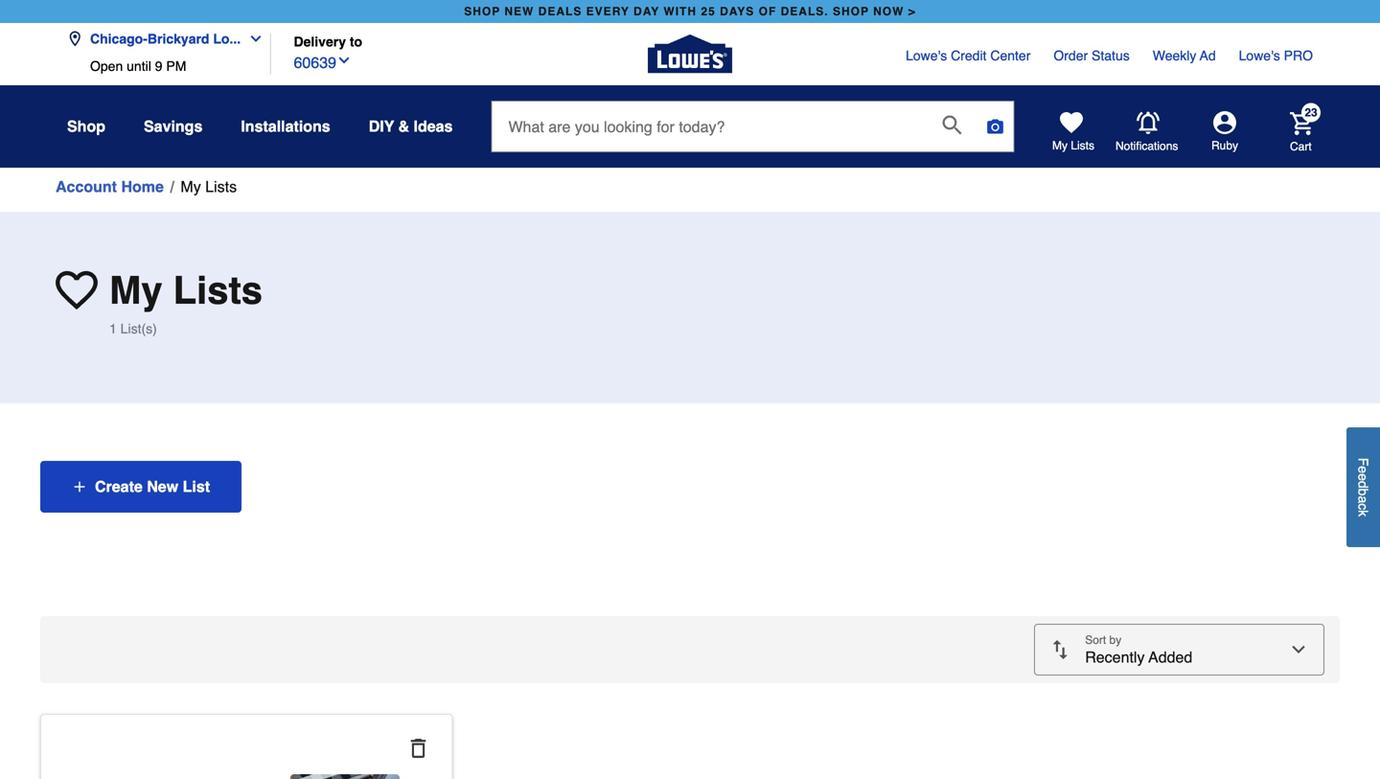 Task type: describe. For each thing, give the bounding box(es) containing it.
lowe's home improvement notification center image
[[1137, 111, 1160, 134]]

ruby button
[[1179, 111, 1271, 153]]

1 horizontal spatial my lists link
[[1052, 111, 1095, 153]]

chicago-brickyard lo...
[[90, 31, 241, 46]]

account
[[56, 178, 117, 196]]

weekly
[[1153, 48, 1197, 63]]

my lists 1 list(s)
[[109, 268, 263, 336]]

my lists main content
[[0, 168, 1380, 779]]

delivery to
[[294, 34, 362, 49]]

lowe's for lowe's credit center
[[906, 48, 947, 63]]

diy & ideas
[[369, 117, 453, 135]]

installations button
[[241, 109, 330, 144]]

d
[[1356, 481, 1371, 488]]

f e e d b a c k button
[[1347, 427, 1380, 547]]

25
[[701, 5, 716, 18]]

1 vertical spatial my lists link
[[181, 175, 237, 198]]

order status link
[[1054, 46, 1130, 65]]

pro
[[1284, 48, 1313, 63]]

k
[[1356, 510, 1371, 517]]

diy & ideas button
[[369, 109, 453, 144]]

chicago-
[[90, 31, 148, 46]]

ad
[[1200, 48, 1216, 63]]

f
[[1356, 458, 1371, 466]]

open
[[90, 58, 123, 74]]

cart
[[1290, 140, 1312, 153]]

lowe's credit center link
[[906, 46, 1031, 65]]

home
[[121, 178, 164, 196]]

now
[[873, 5, 904, 18]]

day
[[634, 5, 660, 18]]

ruby
[[1212, 139, 1238, 152]]

lowe's home improvement lists image
[[1060, 111, 1083, 134]]

new
[[505, 5, 534, 18]]

Search Query text field
[[492, 102, 927, 151]]

brickyard
[[148, 31, 209, 46]]

center
[[991, 48, 1031, 63]]

my inside my lists 1 list(s)
[[109, 268, 163, 312]]

open until 9 pm
[[90, 58, 186, 74]]

60639
[[294, 54, 336, 71]]

shop new deals every day with 25 days of deals. shop now > link
[[460, 0, 920, 23]]

1
[[109, 321, 117, 336]]

every
[[586, 5, 630, 18]]

until
[[127, 58, 151, 74]]

of
[[759, 5, 777, 18]]

savings
[[144, 117, 203, 135]]

create new list button
[[40, 461, 242, 513]]

plus image
[[72, 479, 87, 495]]

deals
[[538, 5, 582, 18]]

shop
[[67, 117, 105, 135]]

lowe's home improvement logo image
[[648, 12, 732, 96]]

1 shop from the left
[[464, 5, 500, 18]]

with
[[664, 5, 697, 18]]

chicago-brickyard lo... button
[[67, 20, 271, 58]]

notifications
[[1116, 139, 1178, 153]]



Task type: vqa. For each thing, say whether or not it's contained in the screenshot.
$ 239 . 99
no



Task type: locate. For each thing, give the bounding box(es) containing it.
ideas
[[414, 117, 453, 135]]

shop left now
[[833, 5, 869, 18]]

create new list
[[95, 478, 210, 496]]

2 shop from the left
[[833, 5, 869, 18]]

chevron down image left delivery
[[241, 31, 264, 46]]

1 vertical spatial my lists
[[181, 178, 237, 196]]

lowe's for lowe's pro
[[1239, 48, 1280, 63]]

1 horizontal spatial shop
[[833, 5, 869, 18]]

status
[[1092, 48, 1130, 63]]

lowe's
[[906, 48, 947, 63], [1239, 48, 1280, 63]]

shop button
[[67, 109, 105, 144]]

location image
[[67, 31, 82, 46]]

lowe's credit center
[[906, 48, 1031, 63]]

list
[[183, 478, 210, 496]]

my right home
[[181, 178, 201, 196]]

1 lowe's from the left
[[906, 48, 947, 63]]

1 horizontal spatial my lists
[[1052, 139, 1095, 152]]

0 horizontal spatial my
[[109, 268, 163, 312]]

lowe's pro link
[[1239, 46, 1313, 65]]

create
[[95, 478, 143, 496]]

1 e from the top
[[1356, 466, 1371, 473]]

1 vertical spatial my
[[181, 178, 201, 196]]

diy
[[369, 117, 394, 135]]

lowe's left "pro" at the right of page
[[1239, 48, 1280, 63]]

credit
[[951, 48, 987, 63]]

1 horizontal spatial my
[[181, 178, 201, 196]]

my lists inside main content
[[181, 178, 237, 196]]

my
[[1052, 139, 1068, 152], [181, 178, 201, 196], [109, 268, 163, 312]]

0 horizontal spatial lowe's
[[906, 48, 947, 63]]

0 horizontal spatial my lists
[[181, 178, 237, 196]]

lowe's home improvement cart image
[[1290, 112, 1313, 135]]

>
[[908, 5, 916, 18]]

lists
[[1071, 139, 1095, 152], [205, 178, 237, 196], [173, 268, 263, 312]]

1 vertical spatial chevron down image
[[336, 53, 352, 68]]

1 horizontal spatial chevron down image
[[336, 53, 352, 68]]

0 vertical spatial chevron down image
[[241, 31, 264, 46]]

a
[[1356, 496, 1371, 503]]

chevron down image
[[241, 31, 264, 46], [336, 53, 352, 68]]

0 horizontal spatial my lists link
[[181, 175, 237, 198]]

0 vertical spatial my lists
[[1052, 139, 1095, 152]]

my lists down the lowe's home improvement lists icon
[[1052, 139, 1095, 152]]

c
[[1356, 503, 1371, 510]]

weekly ad
[[1153, 48, 1216, 63]]

9
[[155, 58, 162, 74]]

my down the lowe's home improvement lists icon
[[1052, 139, 1068, 152]]

delivery
[[294, 34, 346, 49]]

deals.
[[781, 5, 829, 18]]

e up d
[[1356, 466, 1371, 473]]

0 horizontal spatial shop
[[464, 5, 500, 18]]

account home
[[56, 178, 164, 196]]

to
[[350, 34, 362, 49]]

my up list(s)
[[109, 268, 163, 312]]

shop
[[464, 5, 500, 18], [833, 5, 869, 18]]

0 vertical spatial my
[[1052, 139, 1068, 152]]

chevron down image inside the '60639' button
[[336, 53, 352, 68]]

search image
[[943, 115, 962, 134]]

lowe's left 'credit'
[[906, 48, 947, 63]]

23
[[1305, 106, 1318, 119]]

&
[[398, 117, 409, 135]]

shop left new
[[464, 5, 500, 18]]

my lists link
[[1052, 111, 1095, 153], [181, 175, 237, 198]]

order status
[[1054, 48, 1130, 63]]

lists inside my lists 1 list(s)
[[173, 268, 263, 312]]

days
[[720, 5, 755, 18]]

e up b
[[1356, 473, 1371, 481]]

list(s)
[[120, 321, 157, 336]]

0 horizontal spatial chevron down image
[[241, 31, 264, 46]]

60639 button
[[294, 49, 352, 74]]

my lists link right home
[[181, 175, 237, 198]]

account home link
[[56, 175, 164, 198]]

chevron down image down "to"
[[336, 53, 352, 68]]

0 vertical spatial lists
[[1071, 139, 1095, 152]]

pm
[[166, 58, 186, 74]]

lowe's pro
[[1239, 48, 1313, 63]]

1 horizontal spatial lowe's
[[1239, 48, 1280, 63]]

shop new deals every day with 25 days of deals. shop now >
[[464, 5, 916, 18]]

weekly ad link
[[1153, 46, 1216, 65]]

my lists link left the notifications
[[1052, 111, 1095, 153]]

lo...
[[213, 31, 241, 46]]

e
[[1356, 466, 1371, 473], [1356, 473, 1371, 481]]

camera image
[[986, 117, 1005, 136]]

2 vertical spatial lists
[[173, 268, 263, 312]]

my lists
[[1052, 139, 1095, 152], [181, 178, 237, 196]]

installations
[[241, 117, 330, 135]]

savings button
[[144, 109, 203, 144]]

b
[[1356, 488, 1371, 496]]

2 lowe's from the left
[[1239, 48, 1280, 63]]

trash image
[[409, 739, 428, 758]]

0 vertical spatial my lists link
[[1052, 111, 1095, 153]]

2 horizontal spatial my
[[1052, 139, 1068, 152]]

my lists right home
[[181, 178, 237, 196]]

2 vertical spatial my
[[109, 268, 163, 312]]

f e e d b a c k
[[1356, 458, 1371, 517]]

None search field
[[491, 101, 1015, 170]]

1 vertical spatial lists
[[205, 178, 237, 196]]

order
[[1054, 48, 1088, 63]]

new
[[147, 478, 178, 496]]

2 e from the top
[[1356, 473, 1371, 481]]



